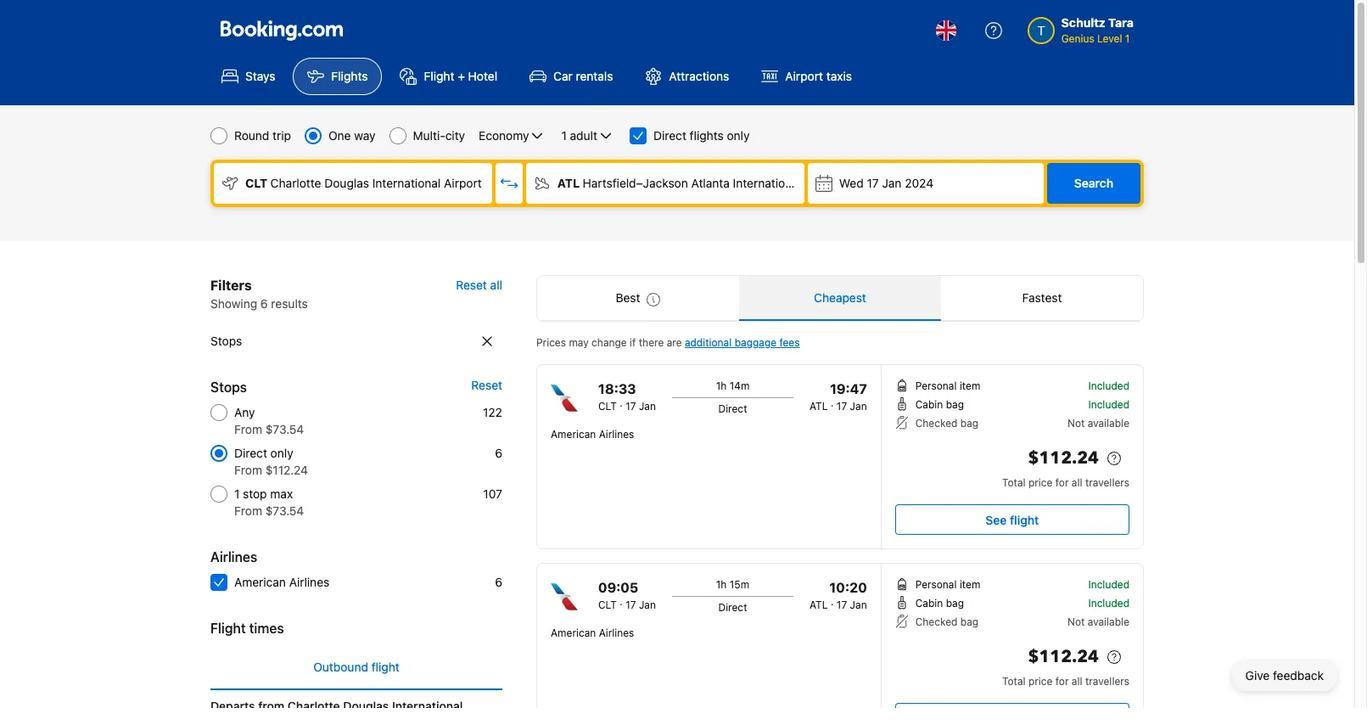 Task type: vqa. For each thing, say whether or not it's contained in the screenshot.
the 13:57 MSY . 1 Jul
no



Task type: locate. For each thing, give the bounding box(es) containing it.
17 for 18:33
[[626, 400, 636, 413]]

2 available from the top
[[1088, 616, 1130, 628]]

17 down 09:05 on the bottom
[[626, 599, 636, 611]]

price
[[1029, 476, 1053, 489], [1029, 675, 1053, 688]]

flight for flight times
[[211, 621, 246, 636]]

0 vertical spatial total price for all travellers
[[1003, 476, 1130, 489]]

1 personal from the top
[[916, 380, 957, 392]]

1h for 09:05
[[716, 578, 727, 591]]

17 inside the 10:20 atl . 17 jan
[[837, 599, 848, 611]]

flight inside see flight button
[[1010, 512, 1040, 527]]

2 vertical spatial american airlines
[[551, 627, 635, 639]]

1 vertical spatial cabin bag
[[916, 597, 964, 610]]

travellers for 2nd the $112.24 region from the top of the page
[[1086, 675, 1130, 688]]

$112.24
[[1029, 447, 1100, 470], [266, 463, 308, 477], [1029, 645, 1100, 668]]

0 vertical spatial not
[[1068, 417, 1086, 430]]

american airlines down 18:33 clt . 17 jan
[[551, 428, 635, 441]]

0 horizontal spatial flight
[[211, 621, 246, 636]]

1 total from the top
[[1003, 476, 1026, 489]]

0 vertical spatial checked bag
[[916, 417, 979, 430]]

price for 1st the $112.24 region from the top
[[1029, 476, 1053, 489]]

1 inside 1 stop max from $73.54
[[234, 487, 240, 501]]

0 horizontal spatial 1
[[234, 487, 240, 501]]

jan inside 18:33 clt . 17 jan
[[639, 400, 656, 413]]

1 available from the top
[[1088, 417, 1130, 430]]

cabin bag for 19:47
[[916, 398, 964, 411]]

09:05 clt . 17 jan
[[599, 580, 656, 611]]

1 vertical spatial cabin
[[916, 597, 944, 610]]

17 down 18:33
[[626, 400, 636, 413]]

1 vertical spatial flight
[[372, 660, 400, 674]]

jan for 09:05
[[639, 599, 656, 611]]

1 down tara
[[1126, 32, 1130, 45]]

flight right outbound
[[372, 660, 400, 674]]

0 vertical spatial atl
[[558, 176, 580, 190]]

1 for from the top
[[1056, 476, 1069, 489]]

price for 2nd the $112.24 region from the top of the page
[[1029, 675, 1053, 688]]

2 vertical spatial atl
[[810, 599, 828, 611]]

1 vertical spatial total
[[1003, 675, 1026, 688]]

clt left charlotte
[[245, 176, 268, 190]]

american airlines up "times"
[[234, 575, 330, 589]]

jan
[[883, 176, 902, 190], [639, 400, 656, 413], [850, 400, 867, 413], [639, 599, 656, 611], [850, 599, 867, 611]]

all inside button
[[490, 278, 503, 292]]

1 vertical spatial american
[[234, 575, 286, 589]]

1h 15m
[[716, 578, 750, 591]]

personal
[[916, 380, 957, 392], [916, 578, 957, 591]]

clt
[[245, 176, 268, 190], [599, 400, 617, 413], [599, 599, 617, 611]]

1 vertical spatial checked bag
[[916, 616, 979, 628]]

total price for all travellers
[[1003, 476, 1130, 489], [1003, 675, 1130, 688]]

0 vertical spatial 1h
[[716, 380, 727, 392]]

american airlines down 09:05 clt . 17 jan
[[551, 627, 635, 639]]

2 personal item from the top
[[916, 578, 981, 591]]

2 vertical spatial all
[[1072, 675, 1083, 688]]

0 vertical spatial american airlines
[[551, 428, 635, 441]]

2 checked from the top
[[916, 616, 958, 628]]

1 not from the top
[[1068, 417, 1086, 430]]

17
[[867, 176, 879, 190], [626, 400, 636, 413], [837, 400, 848, 413], [626, 599, 636, 611], [837, 599, 848, 611]]

total
[[1003, 476, 1026, 489], [1003, 675, 1026, 688]]

american airlines for 09:05
[[551, 627, 635, 639]]

booking.com logo image
[[221, 20, 343, 40], [221, 20, 343, 40]]

from inside any from $73.54
[[234, 422, 262, 436]]

not available for 10:20
[[1068, 616, 1130, 628]]

17 inside 18:33 clt . 17 jan
[[626, 400, 636, 413]]

0 vertical spatial not available
[[1068, 417, 1130, 430]]

total for 1st the $112.24 region from the top
[[1003, 476, 1026, 489]]

all
[[490, 278, 503, 292], [1072, 476, 1083, 489], [1072, 675, 1083, 688]]

from inside direct only from $112.24
[[234, 463, 262, 477]]

from down 'any'
[[234, 422, 262, 436]]

1 vertical spatial for
[[1056, 675, 1069, 688]]

1 vertical spatial only
[[271, 446, 294, 460]]

2 vertical spatial from
[[234, 503, 262, 518]]

.
[[620, 397, 623, 409], [831, 397, 834, 409], [620, 595, 623, 608], [831, 595, 834, 608]]

0 vertical spatial available
[[1088, 417, 1130, 430]]

2 from from the top
[[234, 463, 262, 477]]

reset inside button
[[456, 278, 487, 292]]

1 vertical spatial not available
[[1068, 616, 1130, 628]]

economy
[[479, 128, 529, 143]]

2 total price for all travellers from the top
[[1003, 675, 1130, 688]]

direct left flights
[[654, 128, 687, 143]]

1 vertical spatial total price for all travellers
[[1003, 675, 1130, 688]]

1 vertical spatial $112.24 region
[[896, 644, 1130, 674]]

best image
[[647, 293, 661, 307], [647, 293, 661, 307]]

total for 2nd the $112.24 region from the top of the page
[[1003, 675, 1026, 688]]

checked for 19:47
[[916, 417, 958, 430]]

american airlines for 18:33
[[551, 428, 635, 441]]

0 vertical spatial personal item
[[916, 380, 981, 392]]

2 $73.54 from the top
[[266, 503, 304, 518]]

clt charlotte douglas international airport
[[245, 176, 482, 190]]

. inside 19:47 atl . 17 jan
[[831, 397, 834, 409]]

american for 09:05
[[551, 627, 596, 639]]

prices
[[537, 336, 566, 349]]

stops up 'any'
[[211, 380, 247, 395]]

1 vertical spatial 1h
[[716, 578, 727, 591]]

2 cabin from the top
[[916, 597, 944, 610]]

2 vertical spatial 1
[[234, 487, 240, 501]]

0 vertical spatial price
[[1029, 476, 1053, 489]]

1 vertical spatial atl
[[810, 400, 828, 413]]

0 vertical spatial flight
[[424, 69, 455, 83]]

0 horizontal spatial flight
[[372, 660, 400, 674]]

0 vertical spatial only
[[727, 128, 750, 143]]

travellers
[[1086, 476, 1130, 489], [1086, 675, 1130, 688]]

1 adult button
[[560, 126, 616, 146]]

1 not available from the top
[[1068, 417, 1130, 430]]

2 not from the top
[[1068, 616, 1086, 628]]

0 vertical spatial american
[[551, 428, 596, 441]]

0 vertical spatial clt
[[245, 176, 268, 190]]

not
[[1068, 417, 1086, 430], [1068, 616, 1086, 628]]

atl inside the 10:20 atl . 17 jan
[[810, 599, 828, 611]]

item
[[960, 380, 981, 392], [960, 578, 981, 591]]

2 personal from the top
[[916, 578, 957, 591]]

4 included from the top
[[1089, 597, 1130, 610]]

outbound
[[314, 660, 368, 674]]

flight right see
[[1010, 512, 1040, 527]]

way
[[354, 128, 376, 143]]

3 included from the top
[[1089, 578, 1130, 591]]

personal for 19:47
[[916, 380, 957, 392]]

2 checked bag from the top
[[916, 616, 979, 628]]

item for 19:47
[[960, 380, 981, 392]]

2 international from the left
[[733, 176, 802, 190]]

17 inside 19:47 atl . 17 jan
[[837, 400, 848, 413]]

2 stops from the top
[[211, 380, 247, 395]]

1 cabin from the top
[[916, 398, 944, 411]]

one way
[[329, 128, 376, 143]]

any
[[234, 405, 255, 419]]

not available
[[1068, 417, 1130, 430], [1068, 616, 1130, 628]]

international for douglas
[[373, 176, 441, 190]]

checked for 10:20
[[916, 616, 958, 628]]

available for 19:47
[[1088, 417, 1130, 430]]

1h left 15m
[[716, 578, 727, 591]]

1 vertical spatial stops
[[211, 380, 247, 395]]

1 stops from the top
[[211, 334, 242, 348]]

1 vertical spatial available
[[1088, 616, 1130, 628]]

2 1h from the top
[[716, 578, 727, 591]]

. inside 18:33 clt . 17 jan
[[620, 397, 623, 409]]

0 vertical spatial item
[[960, 380, 981, 392]]

1 travellers from the top
[[1086, 476, 1130, 489]]

1 left stop
[[234, 487, 240, 501]]

1 from from the top
[[234, 422, 262, 436]]

reset button
[[472, 377, 503, 394]]

2 item from the top
[[960, 578, 981, 591]]

$112.24 region
[[896, 445, 1130, 475], [896, 644, 1130, 674]]

0 vertical spatial $73.54
[[266, 422, 304, 436]]

0 vertical spatial for
[[1056, 476, 1069, 489]]

if
[[630, 336, 636, 349]]

outbound flight button
[[211, 645, 503, 689]]

1 left adult on the left of page
[[562, 128, 567, 143]]

. inside the 10:20 atl . 17 jan
[[831, 595, 834, 608]]

1 $73.54 from the top
[[266, 422, 304, 436]]

. for 19:47
[[831, 397, 834, 409]]

international down multi-
[[373, 176, 441, 190]]

max
[[270, 487, 293, 501]]

1 vertical spatial travellers
[[1086, 675, 1130, 688]]

1 vertical spatial 1
[[562, 128, 567, 143]]

1 horizontal spatial 1
[[562, 128, 567, 143]]

tab list
[[537, 276, 1144, 322]]

flight left "times"
[[211, 621, 246, 636]]

1 horizontal spatial international
[[733, 176, 802, 190]]

0 vertical spatial personal
[[916, 380, 957, 392]]

1 vertical spatial personal
[[916, 578, 957, 591]]

1 checked from the top
[[916, 417, 958, 430]]

airport taxis link
[[747, 58, 867, 95]]

direct down the 1h 14m
[[719, 402, 748, 415]]

2 vertical spatial american
[[551, 627, 596, 639]]

$73.54 down max
[[266, 503, 304, 518]]

clt down 09:05 on the bottom
[[599, 599, 617, 611]]

only down any from $73.54
[[271, 446, 294, 460]]

17 down 10:20
[[837, 599, 848, 611]]

. for 09:05
[[620, 595, 623, 608]]

give
[[1246, 668, 1270, 683]]

atl inside 19:47 atl . 17 jan
[[810, 400, 828, 413]]

reset
[[456, 278, 487, 292], [472, 378, 503, 392]]

1 price from the top
[[1029, 476, 1053, 489]]

jan for 18:33
[[639, 400, 656, 413]]

$112.24 for 2nd the $112.24 region from the top of the page
[[1029, 645, 1100, 668]]

1 checked bag from the top
[[916, 417, 979, 430]]

1 horizontal spatial flight
[[1010, 512, 1040, 527]]

0 vertical spatial flight
[[1010, 512, 1040, 527]]

0 vertical spatial cabin bag
[[916, 398, 964, 411]]

0 horizontal spatial only
[[271, 446, 294, 460]]

item for 10:20
[[960, 578, 981, 591]]

0 vertical spatial total
[[1003, 476, 1026, 489]]

1h for 18:33
[[716, 380, 727, 392]]

0 vertical spatial checked
[[916, 417, 958, 430]]

1 1h from the top
[[716, 380, 727, 392]]

clt for 18:33
[[599, 400, 617, 413]]

2 price from the top
[[1029, 675, 1053, 688]]

jan inside the 10:20 atl . 17 jan
[[850, 599, 867, 611]]

from inside 1 stop max from $73.54
[[234, 503, 262, 518]]

personal item for 19:47
[[916, 380, 981, 392]]

1 for 1 adult
[[562, 128, 567, 143]]

1 vertical spatial price
[[1029, 675, 1053, 688]]

2 vertical spatial clt
[[599, 599, 617, 611]]

1 vertical spatial reset
[[472, 378, 503, 392]]

direct down any from $73.54
[[234, 446, 267, 460]]

multi-
[[413, 128, 446, 143]]

best button
[[537, 276, 740, 320]]

1 included from the top
[[1089, 380, 1130, 392]]

flight left +
[[424, 69, 455, 83]]

only right flights
[[727, 128, 750, 143]]

0 vertical spatial from
[[234, 422, 262, 436]]

1 vertical spatial from
[[234, 463, 262, 477]]

airport
[[786, 69, 824, 83], [444, 176, 482, 190], [805, 176, 843, 190]]

clt inside 18:33 clt . 17 jan
[[599, 400, 617, 413]]

17 right the wed
[[867, 176, 879, 190]]

stops down showing
[[211, 334, 242, 348]]

available
[[1088, 417, 1130, 430], [1088, 616, 1130, 628]]

17 down 19:47
[[837, 400, 848, 413]]

1 item from the top
[[960, 380, 981, 392]]

international right atlanta
[[733, 176, 802, 190]]

$73.54 up direct only from $112.24
[[266, 422, 304, 436]]

1 personal item from the top
[[916, 380, 981, 392]]

1 international from the left
[[373, 176, 441, 190]]

times
[[249, 621, 284, 636]]

1 for 1 stop max from $73.54
[[234, 487, 240, 501]]

1 vertical spatial personal item
[[916, 578, 981, 591]]

1
[[1126, 32, 1130, 45], [562, 128, 567, 143], [234, 487, 240, 501]]

1 vertical spatial flight
[[211, 621, 246, 636]]

from down stop
[[234, 503, 262, 518]]

0 vertical spatial 1
[[1126, 32, 1130, 45]]

available for 10:20
[[1088, 616, 1130, 628]]

0 vertical spatial travellers
[[1086, 476, 1130, 489]]

airport for clt charlotte douglas international airport
[[444, 176, 482, 190]]

0 vertical spatial $112.24 region
[[896, 445, 1130, 475]]

atlanta
[[692, 176, 730, 190]]

2 included from the top
[[1089, 398, 1130, 411]]

1 inside schultz tara genius level 1
[[1126, 32, 1130, 45]]

$73.54 inside 1 stop max from $73.54
[[266, 503, 304, 518]]

adult
[[570, 128, 598, 143]]

$112.24 for 1st the $112.24 region from the top
[[1029, 447, 1100, 470]]

stops
[[211, 334, 242, 348], [211, 380, 247, 395]]

0 vertical spatial all
[[490, 278, 503, 292]]

checked bag for 19:47
[[916, 417, 979, 430]]

17 inside 09:05 clt . 17 jan
[[626, 599, 636, 611]]

personal item
[[916, 380, 981, 392], [916, 578, 981, 591]]

2 total from the top
[[1003, 675, 1026, 688]]

0 vertical spatial reset
[[456, 278, 487, 292]]

wed
[[839, 176, 864, 190]]

flights
[[690, 128, 724, 143]]

2 travellers from the top
[[1086, 675, 1130, 688]]

. for 10:20
[[831, 595, 834, 608]]

stays
[[245, 69, 275, 83]]

1 vertical spatial $73.54
[[266, 503, 304, 518]]

0 vertical spatial cabin
[[916, 398, 944, 411]]

1 vertical spatial all
[[1072, 476, 1083, 489]]

1 inside popup button
[[562, 128, 567, 143]]

1 vertical spatial item
[[960, 578, 981, 591]]

2 not available from the top
[[1068, 616, 1130, 628]]

. inside 09:05 clt . 17 jan
[[620, 595, 623, 608]]

1h left 14m
[[716, 380, 727, 392]]

airlines
[[599, 428, 635, 441], [211, 549, 257, 565], [289, 575, 330, 589], [599, 627, 635, 639]]

122
[[483, 405, 503, 419]]

1 horizontal spatial only
[[727, 128, 750, 143]]

multi-city
[[413, 128, 465, 143]]

airport for atl hartsfield–jackson atlanta international airport
[[805, 176, 843, 190]]

flight for flight + hotel
[[424, 69, 455, 83]]

only
[[727, 128, 750, 143], [271, 446, 294, 460]]

1 $112.24 region from the top
[[896, 445, 1130, 475]]

3 from from the top
[[234, 503, 262, 518]]

american airlines
[[551, 428, 635, 441], [234, 575, 330, 589], [551, 627, 635, 639]]

from up stop
[[234, 463, 262, 477]]

2024
[[905, 176, 934, 190]]

2 cabin bag from the top
[[916, 597, 964, 610]]

6
[[261, 296, 268, 311], [495, 446, 503, 460], [495, 575, 503, 589]]

2 for from the top
[[1056, 675, 1069, 688]]

1 horizontal spatial flight
[[424, 69, 455, 83]]

1 vertical spatial checked
[[916, 616, 958, 628]]

not for 10:20
[[1068, 616, 1086, 628]]

clt inside 09:05 clt . 17 jan
[[599, 599, 617, 611]]

0 vertical spatial stops
[[211, 334, 242, 348]]

jan inside 19:47 atl . 17 jan
[[850, 400, 867, 413]]

jan inside 09:05 clt . 17 jan
[[639, 599, 656, 611]]

0 horizontal spatial international
[[373, 176, 441, 190]]

personal item for 10:20
[[916, 578, 981, 591]]

clt down 18:33
[[599, 400, 617, 413]]

see
[[986, 512, 1007, 527]]

1 vertical spatial not
[[1068, 616, 1086, 628]]

2 horizontal spatial 1
[[1126, 32, 1130, 45]]

from
[[234, 422, 262, 436], [234, 463, 262, 477], [234, 503, 262, 518]]

flight inside outbound flight button
[[372, 660, 400, 674]]

1 vertical spatial clt
[[599, 400, 617, 413]]

18:33
[[599, 381, 636, 397]]

1 cabin bag from the top
[[916, 398, 964, 411]]



Task type: describe. For each thing, give the bounding box(es) containing it.
any from $73.54
[[234, 405, 304, 436]]

douglas
[[325, 176, 369, 190]]

showing
[[211, 296, 257, 311]]

flights
[[332, 69, 368, 83]]

10:20 atl . 17 jan
[[810, 580, 867, 611]]

for for 2nd the $112.24 region from the top of the page
[[1056, 675, 1069, 688]]

car rentals link
[[515, 58, 628, 95]]

0 vertical spatial 6
[[261, 296, 268, 311]]

one
[[329, 128, 351, 143]]

prices may change if there are additional baggage fees
[[537, 336, 800, 349]]

1 adult
[[562, 128, 598, 143]]

direct down 1h 15m
[[719, 601, 748, 614]]

10:20
[[830, 580, 867, 595]]

car
[[554, 69, 573, 83]]

feedback
[[1274, 668, 1325, 683]]

2 vertical spatial 6
[[495, 575, 503, 589]]

city
[[446, 128, 465, 143]]

fees
[[780, 336, 800, 349]]

wed 17 jan 2024
[[839, 176, 934, 190]]

travellers for 1st the $112.24 region from the top
[[1086, 476, 1130, 489]]

cheapest button
[[740, 276, 942, 320]]

schultz
[[1062, 15, 1106, 30]]

1 vertical spatial 6
[[495, 446, 503, 460]]

hotel
[[468, 69, 498, 83]]

flight + hotel
[[424, 69, 498, 83]]

$112.24 inside direct only from $112.24
[[266, 463, 308, 477]]

atl hartsfield–jackson atlanta international airport
[[558, 176, 843, 190]]

only inside direct only from $112.24
[[271, 446, 294, 460]]

reset for reset
[[472, 378, 503, 392]]

15m
[[730, 578, 750, 591]]

round trip
[[234, 128, 291, 143]]

clt for 09:05
[[599, 599, 617, 611]]

stop
[[243, 487, 267, 501]]

jan inside dropdown button
[[883, 176, 902, 190]]

give feedback
[[1246, 668, 1325, 683]]

flights link
[[293, 58, 382, 95]]

reset all
[[456, 278, 503, 292]]

see flight
[[986, 512, 1040, 527]]

1 vertical spatial american airlines
[[234, 575, 330, 589]]

international for atlanta
[[733, 176, 802, 190]]

jan for 19:47
[[850, 400, 867, 413]]

cheapest
[[814, 290, 867, 305]]

stays link
[[207, 58, 290, 95]]

$73.54 inside any from $73.54
[[266, 422, 304, 436]]

airport taxis
[[786, 69, 852, 83]]

american for 18:33
[[551, 428, 596, 441]]

additional
[[685, 336, 732, 349]]

fastest
[[1023, 290, 1063, 305]]

1 total price for all travellers from the top
[[1003, 476, 1130, 489]]

17 for 10:20
[[837, 599, 848, 611]]

09:05
[[599, 580, 639, 595]]

14m
[[730, 380, 750, 392]]

attractions
[[669, 69, 730, 83]]

trip
[[273, 128, 291, 143]]

additional baggage fees link
[[685, 336, 800, 349]]

taxis
[[827, 69, 852, 83]]

2 $112.24 region from the top
[[896, 644, 1130, 674]]

checked bag for 10:20
[[916, 616, 979, 628]]

atl for 18:33
[[810, 400, 828, 413]]

may
[[569, 336, 589, 349]]

17 inside dropdown button
[[867, 176, 879, 190]]

for for 1st the $112.24 region from the top
[[1056, 476, 1069, 489]]

attractions link
[[631, 58, 744, 95]]

search
[[1075, 176, 1114, 190]]

personal for 10:20
[[916, 578, 957, 591]]

best
[[616, 290, 641, 305]]

baggage
[[735, 336, 777, 349]]

18:33 clt . 17 jan
[[599, 381, 656, 413]]

+
[[458, 69, 465, 83]]

17 for 19:47
[[837, 400, 848, 413]]

rentals
[[576, 69, 613, 83]]

schultz tara genius level 1
[[1062, 15, 1134, 45]]

. for 18:33
[[620, 397, 623, 409]]

genius
[[1062, 32, 1095, 45]]

direct inside direct only from $112.24
[[234, 446, 267, 460]]

cabin for 19:47
[[916, 398, 944, 411]]

round
[[234, 128, 269, 143]]

cabin bag for 10:20
[[916, 597, 964, 610]]

tara
[[1109, 15, 1134, 30]]

fastest button
[[942, 276, 1144, 320]]

hartsfield–jackson
[[583, 176, 688, 190]]

tab list containing best
[[537, 276, 1144, 322]]

flight + hotel link
[[386, 58, 512, 95]]

19:47 atl . 17 jan
[[810, 381, 867, 413]]

jan for 10:20
[[850, 599, 867, 611]]

results
[[271, 296, 308, 311]]

give feedback button
[[1233, 661, 1338, 691]]

flight for outbound flight
[[372, 660, 400, 674]]

cabin for 10:20
[[916, 597, 944, 610]]

wed 17 jan 2024 button
[[808, 163, 1044, 204]]

direct only from $112.24
[[234, 446, 308, 477]]

direct flights only
[[654, 128, 750, 143]]

1 stop max from $73.54
[[234, 487, 304, 518]]

reset for reset all
[[456, 278, 487, 292]]

1h 14m
[[716, 380, 750, 392]]

atl for 09:05
[[810, 599, 828, 611]]

flight for see flight
[[1010, 512, 1040, 527]]

not available for 19:47
[[1068, 417, 1130, 430]]

outbound flight
[[314, 660, 400, 674]]

19:47
[[830, 381, 867, 397]]

level
[[1098, 32, 1123, 45]]

filters
[[211, 278, 252, 293]]

flight times
[[211, 621, 284, 636]]

there
[[639, 336, 664, 349]]

not for 19:47
[[1068, 417, 1086, 430]]

17 for 09:05
[[626, 599, 636, 611]]

search button
[[1048, 163, 1141, 204]]

car rentals
[[554, 69, 613, 83]]

reset all button
[[456, 275, 503, 295]]

107
[[483, 487, 503, 501]]

charlotte
[[271, 176, 321, 190]]

change
[[592, 336, 627, 349]]

see flight button
[[896, 504, 1130, 535]]



